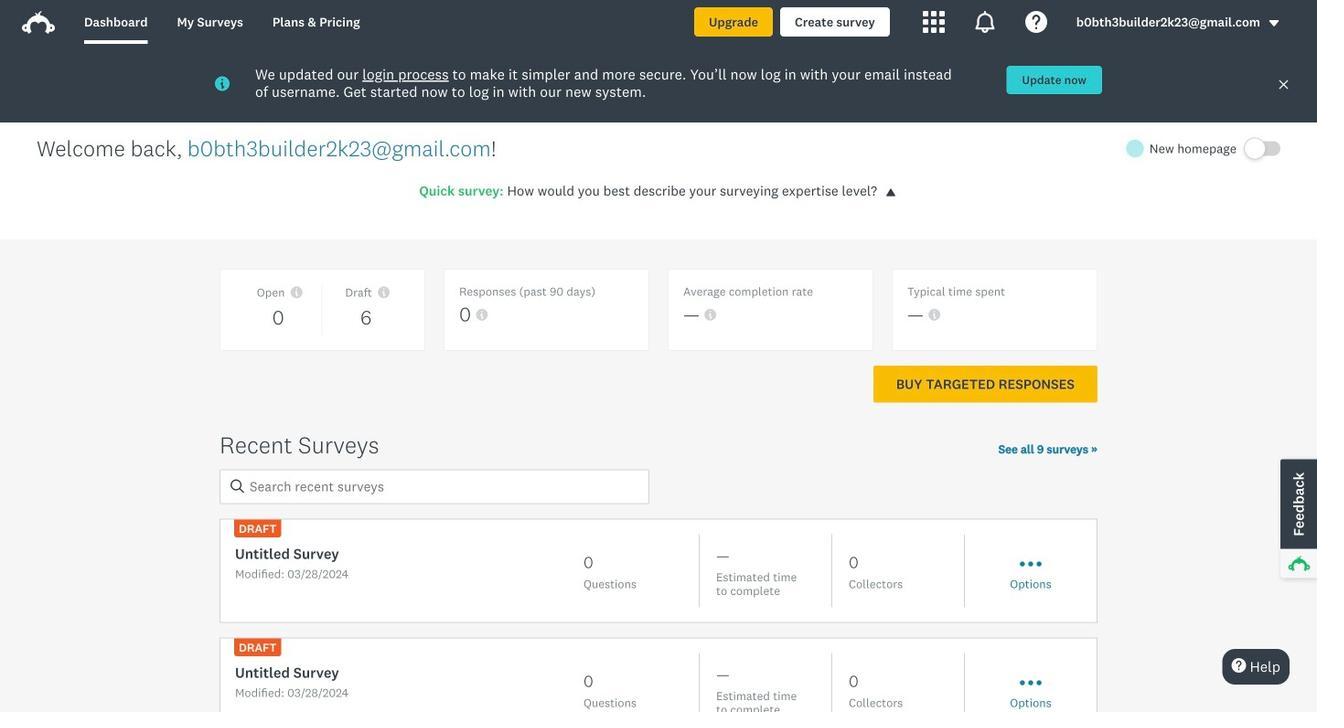 Task type: vqa. For each thing, say whether or not it's contained in the screenshot.
leftmost Products Icon
yes



Task type: describe. For each thing, give the bounding box(es) containing it.
x image
[[1278, 79, 1290, 91]]



Task type: locate. For each thing, give the bounding box(es) containing it.
Search recent surveys text field
[[220, 470, 650, 504]]

None field
[[220, 470, 650, 504]]

help icon image
[[1025, 11, 1047, 33]]

0 horizontal spatial products icon image
[[923, 11, 945, 33]]

2 products icon image from the left
[[974, 11, 996, 33]]

surveymonkey logo image
[[22, 11, 55, 34]]

products icon image
[[923, 11, 945, 33], [974, 11, 996, 33]]

1 products icon image from the left
[[923, 11, 945, 33]]

1 horizontal spatial products icon image
[[974, 11, 996, 33]]

dropdown arrow image
[[1268, 17, 1281, 30]]



